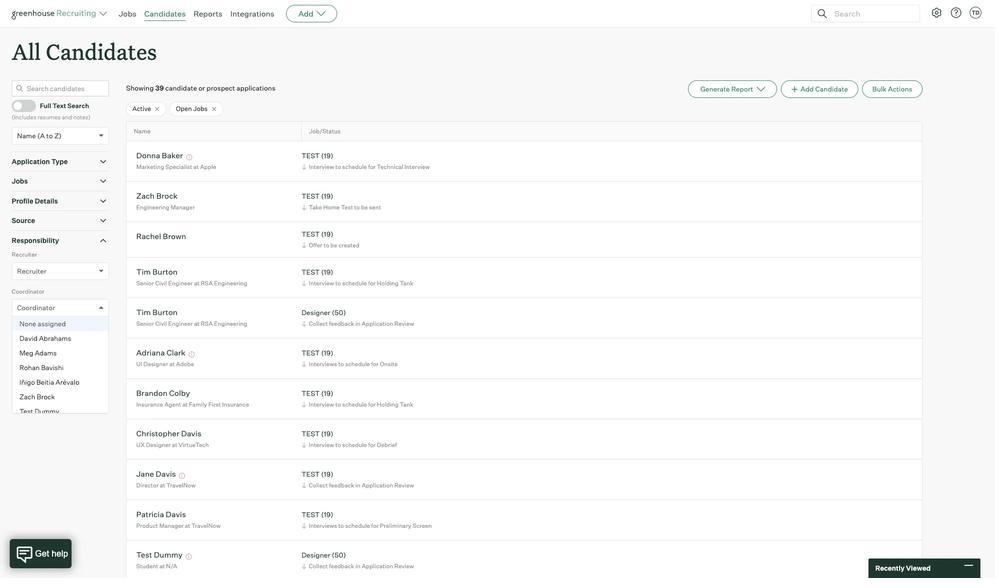 Task type: describe. For each thing, give the bounding box(es) containing it.
home
[[324, 204, 340, 211]]

all candidates
[[12, 37, 157, 66]]

text
[[53, 102, 66, 110]]

feedback for test (19)
[[329, 482, 355, 489]]

Who I'm Following checkbox
[[14, 325, 20, 331]]

rsa for designer (50)
[[201, 320, 213, 327]]

adriana clark has been in onsite for more than 21 days image
[[187, 352, 196, 358]]

rohan bavishi option
[[12, 360, 109, 375]]

bavishi
[[41, 363, 64, 372]]

(19) for insurance agent at family first insurance
[[321, 389, 334, 398]]

holding for brandon colby
[[377, 401, 399, 408]]

abrahams
[[39, 334, 71, 342]]

rachel brown link
[[136, 232, 186, 243]]

christopher
[[136, 429, 180, 439]]

ux
[[136, 441, 145, 449]]

list box inside coordinator element
[[12, 317, 109, 419]]

job/status
[[309, 128, 341, 135]]

collect for test (19)
[[309, 482, 328, 489]]

to for senior civil engineer at rsa engineering
[[336, 280, 341, 287]]

jane davis has been in application review for more than 5 days image
[[178, 473, 187, 479]]

1 collect feedback in application review link from the top
[[300, 319, 417, 328]]

(19) for product manager at travelnow
[[321, 511, 334, 519]]

david abrahams
[[19, 334, 71, 342]]

name (a to z)
[[17, 131, 62, 140]]

take home test to be sent link
[[300, 203, 384, 212]]

to inside test (19) take home test to be sent
[[355, 204, 360, 211]]

bulk actions
[[873, 85, 913, 93]]

3 collect from the top
[[309, 562, 328, 570]]

review for designer (50)
[[395, 320, 414, 327]]

3 in from the top
[[356, 562, 361, 570]]

test for product manager at travelnow
[[302, 511, 320, 519]]

recently viewed
[[876, 564, 931, 572]]

iñigo beitia arévalo
[[19, 378, 79, 386]]

for for brandon colby
[[369, 401, 376, 408]]

zach brock engineering manager
[[136, 191, 195, 211]]

(includes
[[12, 114, 36, 121]]

details
[[35, 197, 58, 205]]

1 (50) from the top
[[332, 308, 346, 317]]

civil for designer (50)
[[155, 320, 167, 327]]

collect feedback in application review link for test dummy
[[300, 562, 417, 571]]

david
[[19, 334, 38, 342]]

name for name (a to z)
[[17, 131, 36, 140]]

arévalo
[[56, 378, 79, 386]]

integrations link
[[231, 9, 275, 19]]

configure image
[[932, 7, 943, 19]]

david abrahams option
[[12, 331, 109, 346]]

(19) inside test (19) offer to be created
[[321, 230, 334, 238]]

to for insurance agent at family first insurance
[[336, 401, 341, 408]]

brandon colby insurance agent at family first insurance
[[136, 388, 249, 408]]

at inside brandon colby insurance agent at family first insurance
[[182, 401, 188, 408]]

candidate reports are now available! apply filters and select "view in app" element
[[689, 80, 778, 98]]

test (19) interview to schedule for holding tank for colby
[[302, 389, 414, 408]]

interview to schedule for holding tank link for burton
[[300, 279, 416, 288]]

patricia davis product manager at travelnow
[[136, 510, 221, 529]]

test for test dummy option
[[19, 407, 33, 416]]

be inside test (19) take home test to be sent
[[361, 204, 368, 211]]

1 insurance from the left
[[136, 401, 163, 408]]

(19) for ui designer at adobe
[[321, 349, 334, 357]]

add candidate link
[[782, 80, 859, 98]]

0 vertical spatial recruiter
[[12, 251, 37, 258]]

generate report button
[[689, 80, 778, 98]]

2 vertical spatial jobs
[[12, 177, 28, 185]]

integrations
[[231, 9, 275, 19]]

davis for christopher
[[181, 429, 202, 439]]

test (19) collect feedback in application review
[[302, 470, 414, 489]]

application down interviews to schedule for preliminary screen link
[[362, 562, 393, 570]]

interview for christopher davis
[[309, 441, 334, 449]]

burton for test
[[153, 267, 178, 277]]

student at n/a
[[136, 562, 177, 570]]

tim for designer
[[136, 308, 151, 317]]

td button
[[969, 5, 984, 20]]

application type
[[12, 157, 68, 165]]

travelnow inside patricia davis product manager at travelnow
[[192, 522, 221, 529]]

collect feedback in application review link for jane davis
[[300, 481, 417, 490]]

civil for test (19)
[[155, 280, 167, 287]]

jane
[[136, 469, 154, 479]]

donna
[[136, 151, 160, 160]]

to for ui designer at adobe
[[339, 360, 344, 368]]

test (19) interview to schedule for debrief
[[302, 430, 397, 449]]

test dummy for test dummy "link"
[[136, 550, 183, 560]]

engineering for designer (50)
[[214, 320, 247, 327]]

open jobs
[[176, 105, 208, 113]]

1 designer (50) collect feedback in application review from the top
[[302, 308, 414, 327]]

specialist
[[166, 163, 192, 170]]

or
[[199, 84, 205, 92]]

rachel
[[136, 232, 161, 241]]

meg
[[19, 349, 33, 357]]

interview to schedule for debrief link
[[300, 440, 400, 449]]

actions
[[889, 85, 913, 93]]

education
[[12, 366, 45, 375]]

tank for tim burton
[[400, 280, 414, 287]]

generate report
[[701, 85, 754, 93]]

Search text field
[[833, 7, 912, 21]]

donna baker link
[[136, 151, 183, 162]]

manager for brock
[[171, 204, 195, 211]]

preliminary
[[380, 522, 412, 529]]

adriana clark
[[136, 348, 186, 358]]

test inside test (19) offer to be created
[[302, 230, 320, 238]]

i'm
[[39, 325, 47, 333]]

schedule for tim burton
[[342, 280, 367, 287]]

1 horizontal spatial jobs
[[119, 9, 137, 19]]

none field inside coordinator element
[[17, 300, 19, 316]]

reports link
[[194, 9, 223, 19]]

at inside christopher davis ux designer at virtuetech
[[172, 441, 177, 449]]

jobs link
[[119, 9, 137, 19]]

marketing specialist at apple
[[136, 163, 216, 170]]

to inside test (19) offer to be created
[[324, 242, 329, 249]]

beitia
[[36, 378, 54, 386]]

none assigned
[[19, 320, 66, 328]]

patricia
[[136, 510, 164, 519]]

donna baker has been in technical interview for more than 14 days image
[[185, 155, 194, 160]]

adobe
[[176, 360, 194, 368]]

take
[[309, 204, 322, 211]]

test for insurance agent at family first insurance
[[302, 389, 320, 398]]

meg adams option
[[12, 346, 109, 360]]

search
[[67, 102, 89, 110]]

adriana clark link
[[136, 348, 186, 359]]

tim burton senior civil engineer at rsa engineering for test
[[136, 267, 247, 287]]

schedule for patricia davis
[[346, 522, 370, 529]]

engineering inside zach brock engineering manager
[[136, 204, 170, 211]]

interviews to schedule for onsite link
[[300, 359, 401, 369]]

interview to schedule for technical interview link
[[300, 162, 433, 171]]

add for add candidate
[[801, 85, 815, 93]]

davis for patricia
[[166, 510, 186, 519]]

patricia davis link
[[136, 510, 186, 521]]

Search candidates field
[[12, 80, 109, 97]]

0 vertical spatial coordinator
[[12, 288, 44, 295]]

brock for zach brock
[[37, 393, 55, 401]]

dummy for test dummy option
[[35, 407, 59, 416]]

test (19) interviews to schedule for preliminary screen
[[302, 511, 432, 529]]

n/a
[[166, 562, 177, 570]]

td
[[973, 9, 980, 16]]

checkmark image
[[16, 102, 23, 109]]

1 vertical spatial candidates
[[46, 37, 157, 66]]

profile details
[[12, 197, 58, 205]]

pipeline
[[12, 347, 39, 355]]

adriana
[[136, 348, 165, 358]]

39
[[155, 84, 164, 92]]

first
[[209, 401, 221, 408]]

(a
[[37, 131, 45, 140]]

2 insurance from the left
[[222, 401, 249, 408]]

in for test (19)
[[356, 482, 361, 489]]

coordinator element
[[12, 287, 109, 419]]

who
[[24, 325, 37, 333]]

applications
[[237, 84, 276, 92]]

test for ux designer at virtuetech
[[302, 430, 320, 438]]

tim for test
[[136, 267, 151, 277]]

tasks
[[40, 347, 59, 355]]

collect for designer (50)
[[309, 320, 328, 327]]

name (a to z) option
[[17, 131, 62, 140]]

manager for davis
[[159, 522, 184, 529]]

test (19) interviews to schedule for onsite
[[302, 349, 398, 368]]

technical
[[377, 163, 404, 170]]

and
[[62, 114, 72, 121]]

jane davis link
[[136, 469, 176, 480]]



Task type: locate. For each thing, give the bounding box(es) containing it.
1 horizontal spatial test
[[136, 550, 152, 560]]

zach for zach brock engineering manager
[[136, 191, 155, 201]]

9 (19) from the top
[[321, 511, 334, 519]]

test inside option
[[19, 407, 33, 416]]

test for engineering manager
[[302, 192, 320, 200]]

to for marketing specialist at apple
[[336, 163, 341, 170]]

brown
[[163, 232, 186, 241]]

all
[[12, 37, 41, 66]]

none assigned option
[[12, 317, 109, 331]]

1 vertical spatial civil
[[155, 320, 167, 327]]

feedback inside test (19) collect feedback in application review
[[329, 482, 355, 489]]

type
[[51, 157, 68, 165]]

candidate
[[816, 85, 849, 93]]

application up onsite
[[362, 320, 393, 327]]

schedule down created
[[342, 280, 367, 287]]

engineer for designer (50)
[[168, 320, 193, 327]]

test inside test (19) interview to schedule for debrief
[[302, 430, 320, 438]]

tim burton senior civil engineer at rsa engineering down brown
[[136, 267, 247, 287]]

director at travelnow
[[136, 482, 196, 489]]

1 civil from the top
[[155, 280, 167, 287]]

student
[[136, 562, 158, 570]]

insurance right first
[[222, 401, 249, 408]]

1 horizontal spatial brock
[[156, 191, 178, 201]]

1 horizontal spatial zach
[[136, 191, 155, 201]]

0 vertical spatial burton
[[153, 267, 178, 277]]

2 (50) from the top
[[332, 551, 346, 559]]

2 burton from the top
[[153, 308, 178, 317]]

review inside test (19) collect feedback in application review
[[395, 482, 414, 489]]

davis up virtuetech
[[181, 429, 202, 439]]

0 horizontal spatial be
[[331, 242, 338, 249]]

2 (19) from the top
[[321, 192, 334, 200]]

dummy inside option
[[35, 407, 59, 416]]

2 tim burton link from the top
[[136, 308, 178, 319]]

interview to schedule for holding tank link for colby
[[300, 400, 416, 409]]

2 senior from the top
[[136, 320, 154, 327]]

0 vertical spatial be
[[361, 204, 368, 211]]

in inside test (19) collect feedback in application review
[[356, 482, 361, 489]]

clark
[[167, 348, 186, 358]]

add for add
[[299, 9, 314, 19]]

engineer
[[168, 280, 193, 287], [168, 320, 193, 327]]

schedule left the preliminary
[[346, 522, 370, 529]]

3 review from the top
[[395, 562, 414, 570]]

0 vertical spatial feedback
[[329, 320, 355, 327]]

1 horizontal spatial be
[[361, 204, 368, 211]]

3 test from the top
[[302, 230, 320, 238]]

5 test from the top
[[302, 349, 320, 357]]

None field
[[17, 300, 19, 316]]

test inside test (19) collect feedback in application review
[[302, 470, 320, 478]]

candidates right the jobs link
[[144, 9, 186, 19]]

at inside patricia davis product manager at travelnow
[[185, 522, 190, 529]]

(19) inside test (19) take home test to be sent
[[321, 192, 334, 200]]

jobs left candidates link
[[119, 9, 137, 19]]

4 (19) from the top
[[321, 268, 334, 276]]

7 test from the top
[[302, 430, 320, 438]]

interviews for test (19) interviews to schedule for preliminary screen
[[309, 522, 337, 529]]

1 test (19) interview to schedule for holding tank from the top
[[302, 268, 414, 287]]

2 tim burton senior civil engineer at rsa engineering from the top
[[136, 308, 247, 327]]

2 horizontal spatial test
[[341, 204, 353, 211]]

1 horizontal spatial dummy
[[154, 550, 183, 560]]

2 vertical spatial feedback
[[329, 562, 355, 570]]

(19) up "home"
[[321, 192, 334, 200]]

1 vertical spatial engineering
[[214, 280, 247, 287]]

1 vertical spatial collect feedback in application review link
[[300, 481, 417, 490]]

1 burton from the top
[[153, 267, 178, 277]]

0 vertical spatial (50)
[[332, 308, 346, 317]]

2 rsa from the top
[[201, 320, 213, 327]]

list box
[[12, 317, 109, 419]]

burton up adriana clark
[[153, 308, 178, 317]]

test for senior civil engineer at rsa engineering
[[302, 268, 320, 276]]

0 vertical spatial test (19) interview to schedule for holding tank
[[302, 268, 414, 287]]

feedback up the test (19) interviews to schedule for onsite on the left
[[329, 320, 355, 327]]

test dummy down zach brock
[[19, 407, 59, 416]]

0 vertical spatial davis
[[181, 429, 202, 439]]

(19) for director at travelnow
[[321, 470, 334, 478]]

baker
[[162, 151, 183, 160]]

colby
[[169, 388, 190, 398]]

name left (a
[[17, 131, 36, 140]]

rsa
[[201, 280, 213, 287], [201, 320, 213, 327]]

test
[[302, 152, 320, 160], [302, 192, 320, 200], [302, 230, 320, 238], [302, 268, 320, 276], [302, 349, 320, 357], [302, 389, 320, 398], [302, 430, 320, 438], [302, 470, 320, 478], [302, 511, 320, 519]]

travelnow up test dummy has been in application review for more than 5 days image
[[192, 522, 221, 529]]

recruiter
[[12, 251, 37, 258], [17, 267, 47, 275]]

be inside test (19) offer to be created
[[331, 242, 338, 249]]

review up onsite
[[395, 320, 414, 327]]

sent
[[369, 204, 381, 211]]

senior for test (19)
[[136, 280, 154, 287]]

0 vertical spatial tank
[[400, 280, 414, 287]]

zach for zach brock
[[19, 393, 35, 401]]

0 horizontal spatial jobs
[[12, 177, 28, 185]]

zach brock option
[[12, 390, 109, 404]]

2 vertical spatial test
[[136, 550, 152, 560]]

0 vertical spatial interview to schedule for holding tank link
[[300, 279, 416, 288]]

test inside test (19) take home test to be sent
[[302, 192, 320, 200]]

0 vertical spatial collect feedback in application review link
[[300, 319, 417, 328]]

manager down zach brock link
[[171, 204, 195, 211]]

1 vertical spatial holding
[[377, 401, 399, 408]]

1 horizontal spatial name
[[134, 128, 151, 135]]

test dummy link
[[136, 550, 183, 561]]

holding
[[377, 280, 399, 287], [377, 401, 399, 408]]

(19) for engineering manager
[[321, 192, 334, 200]]

test (19) interview to schedule for holding tank down interviews to schedule for onsite link
[[302, 389, 414, 408]]

test inside test (19) interviews to schedule for preliminary screen
[[302, 511, 320, 519]]

brandon
[[136, 388, 168, 398]]

(19) for senior civil engineer at rsa engineering
[[321, 268, 334, 276]]

8 test from the top
[[302, 470, 320, 478]]

2 holding from the top
[[377, 401, 399, 408]]

recently
[[876, 564, 905, 572]]

1 vertical spatial dummy
[[154, 550, 183, 560]]

1 vertical spatial in
[[356, 482, 361, 489]]

6 test from the top
[[302, 389, 320, 398]]

test
[[341, 204, 353, 211], [19, 407, 33, 416], [136, 550, 152, 560]]

iñigo beitia arévalo option
[[12, 375, 109, 390]]

be left created
[[331, 242, 338, 249]]

2 test from the top
[[302, 192, 320, 200]]

review for test (19)
[[395, 482, 414, 489]]

engineer for test (19)
[[168, 280, 193, 287]]

(50)
[[332, 308, 346, 317], [332, 551, 346, 559]]

for inside test (19) interviews to schedule for preliminary screen
[[372, 522, 379, 529]]

name
[[134, 128, 151, 135], [17, 131, 36, 140]]

travelnow
[[167, 482, 196, 489], [192, 522, 221, 529]]

interview for tim burton
[[309, 280, 334, 287]]

brock inside zach brock engineering manager
[[156, 191, 178, 201]]

2 vertical spatial davis
[[166, 510, 186, 519]]

to for ux designer at virtuetech
[[336, 441, 341, 449]]

test inside test (19) take home test to be sent
[[341, 204, 353, 211]]

2 interviews from the top
[[309, 522, 337, 529]]

z)
[[54, 131, 62, 140]]

0 vertical spatial senior
[[136, 280, 154, 287]]

0 vertical spatial in
[[356, 320, 361, 327]]

0 vertical spatial collect
[[309, 320, 328, 327]]

manager inside patricia davis product manager at travelnow
[[159, 522, 184, 529]]

0 vertical spatial designer (50) collect feedback in application review
[[302, 308, 414, 327]]

0 vertical spatial zach
[[136, 191, 155, 201]]

burton
[[153, 267, 178, 277], [153, 308, 178, 317]]

adams
[[35, 349, 57, 357]]

source
[[12, 216, 35, 225]]

reports
[[194, 9, 223, 19]]

0 vertical spatial tim burton link
[[136, 267, 178, 278]]

1 vertical spatial engineer
[[168, 320, 193, 327]]

dummy for test dummy "link"
[[154, 550, 183, 560]]

screen
[[413, 522, 432, 529]]

(19) inside test (19) interviews to schedule for preliminary screen
[[321, 511, 334, 519]]

brock inside option
[[37, 393, 55, 401]]

2 tim from the top
[[136, 308, 151, 317]]

test down zach brock
[[19, 407, 33, 416]]

0 vertical spatial holding
[[377, 280, 399, 287]]

1 collect from the top
[[309, 320, 328, 327]]

to inside test (19) interview to schedule for technical interview
[[336, 163, 341, 170]]

be
[[361, 204, 368, 211], [331, 242, 338, 249]]

coordinator
[[12, 288, 44, 295], [17, 304, 55, 312]]

meg adams
[[19, 349, 57, 357]]

test for ui designer at adobe
[[302, 349, 320, 357]]

(19) inside test (19) collect feedback in application review
[[321, 470, 334, 478]]

1 horizontal spatial test dummy
[[136, 550, 183, 560]]

1 test from the top
[[302, 152, 320, 160]]

1 vertical spatial tim burton link
[[136, 308, 178, 319]]

apple
[[200, 163, 216, 170]]

2 tank from the top
[[400, 401, 414, 408]]

0 vertical spatial travelnow
[[167, 482, 196, 489]]

schedule left onsite
[[346, 360, 370, 368]]

schedule left debrief
[[342, 441, 367, 449]]

for
[[369, 163, 376, 170], [369, 280, 376, 287], [372, 360, 379, 368], [369, 401, 376, 408], [369, 441, 376, 449], [372, 522, 379, 529]]

(19) for ux designer at virtuetech
[[321, 430, 334, 438]]

1 rsa from the top
[[201, 280, 213, 287]]

engineer up clark
[[168, 320, 193, 327]]

1 tim burton link from the top
[[136, 267, 178, 278]]

davis up director at travelnow on the bottom
[[156, 469, 176, 479]]

candidates down the jobs link
[[46, 37, 157, 66]]

1 vertical spatial senior
[[136, 320, 154, 327]]

prospect
[[207, 84, 235, 92]]

2 collect feedback in application review link from the top
[[300, 481, 417, 490]]

manager
[[171, 204, 195, 211], [159, 522, 184, 529]]

1 vertical spatial tim burton senior civil engineer at rsa engineering
[[136, 308, 247, 327]]

1 vertical spatial brock
[[37, 393, 55, 401]]

tim burton link
[[136, 267, 178, 278], [136, 308, 178, 319]]

tim burton senior civil engineer at rsa engineering for designer
[[136, 308, 247, 327]]

1 vertical spatial feedback
[[329, 482, 355, 489]]

1 vertical spatial recruiter
[[17, 267, 47, 275]]

(19) up interviews to schedule for preliminary screen link
[[321, 511, 334, 519]]

1 vertical spatial manager
[[159, 522, 184, 529]]

engineer down brown
[[168, 280, 193, 287]]

9 test from the top
[[302, 511, 320, 519]]

interview to schedule for holding tank link
[[300, 279, 416, 288], [300, 400, 416, 409]]

2 interview to schedule for holding tank link from the top
[[300, 400, 416, 409]]

test (19) interview to schedule for technical interview
[[302, 152, 430, 170]]

feedback for designer (50)
[[329, 320, 355, 327]]

rsa for test (19)
[[201, 280, 213, 287]]

davis for jane
[[156, 469, 176, 479]]

test dummy option
[[12, 404, 109, 419]]

0 vertical spatial manager
[[171, 204, 195, 211]]

4 test from the top
[[302, 268, 320, 276]]

0 vertical spatial candidates
[[144, 9, 186, 19]]

manager down patricia davis link
[[159, 522, 184, 529]]

0 vertical spatial civil
[[155, 280, 167, 287]]

test (19) take home test to be sent
[[302, 192, 381, 211]]

1 interview to schedule for holding tank link from the top
[[300, 279, 416, 288]]

collect feedback in application review link up test (19) interviews to schedule for preliminary screen
[[300, 481, 417, 490]]

jobs right open
[[193, 105, 208, 113]]

profile
[[12, 197, 33, 205]]

0 horizontal spatial dummy
[[35, 407, 59, 416]]

schedule left technical
[[342, 163, 367, 170]]

(19) up interviews to schedule for onsite link
[[321, 349, 334, 357]]

1 interviews from the top
[[309, 360, 337, 368]]

greenhouse recruiting image
[[12, 8, 99, 19]]

(19) inside test (19) interview to schedule for technical interview
[[321, 152, 334, 160]]

zach down marketing
[[136, 191, 155, 201]]

reset filters button
[[12, 386, 70, 404]]

brock for zach brock engineering manager
[[156, 191, 178, 201]]

name down active
[[134, 128, 151, 135]]

1 vertical spatial coordinator
[[17, 304, 55, 312]]

generate
[[701, 85, 730, 93]]

1 senior from the top
[[136, 280, 154, 287]]

2 vertical spatial review
[[395, 562, 414, 570]]

(19) down interview to schedule for debrief link
[[321, 470, 334, 478]]

0 vertical spatial dummy
[[35, 407, 59, 416]]

showing
[[126, 84, 154, 92]]

1 feedback from the top
[[329, 320, 355, 327]]

zach
[[136, 191, 155, 201], [19, 393, 35, 401]]

zach inside zach brock engineering manager
[[136, 191, 155, 201]]

showing 39 candidate or prospect applications
[[126, 84, 276, 92]]

in up the test (19) interviews to schedule for onsite on the left
[[356, 320, 361, 327]]

1 tim burton senior civil engineer at rsa engineering from the top
[[136, 267, 247, 287]]

1 vertical spatial tim
[[136, 308, 151, 317]]

dummy down 'reset filters'
[[35, 407, 59, 416]]

6 (19) from the top
[[321, 389, 334, 398]]

virtuetech
[[179, 441, 209, 449]]

davis inside christopher davis ux designer at virtuetech
[[181, 429, 202, 439]]

holding for tim burton
[[377, 280, 399, 287]]

recruiter element
[[12, 250, 109, 287]]

test inside "link"
[[136, 550, 152, 560]]

2 civil from the top
[[155, 320, 167, 327]]

1 vertical spatial test (19) interview to schedule for holding tank
[[302, 389, 414, 408]]

0 vertical spatial test dummy
[[19, 407, 59, 416]]

review up the preliminary
[[395, 482, 414, 489]]

0 vertical spatial engineer
[[168, 280, 193, 287]]

1 vertical spatial burton
[[153, 308, 178, 317]]

schedule inside test (19) interviews to schedule for preliminary screen
[[346, 522, 370, 529]]

none
[[19, 320, 36, 328]]

zach down iñigo
[[19, 393, 35, 401]]

(50) up the test (19) interviews to schedule for onsite on the left
[[332, 308, 346, 317]]

to inside test (19) interviews to schedule for preliminary screen
[[339, 522, 344, 529]]

designer (50) collect feedback in application review
[[302, 308, 414, 327], [302, 551, 414, 570]]

0 vertical spatial test
[[341, 204, 353, 211]]

tim up adriana
[[136, 308, 151, 317]]

0 vertical spatial interviews
[[309, 360, 337, 368]]

5 (19) from the top
[[321, 349, 334, 357]]

1 vertical spatial interviews
[[309, 522, 337, 529]]

name for name
[[134, 128, 151, 135]]

(19) inside test (19) interview to schedule for debrief
[[321, 430, 334, 438]]

(19) for marketing specialist at apple
[[321, 152, 334, 160]]

family
[[189, 401, 207, 408]]

1 vertical spatial designer (50) collect feedback in application review
[[302, 551, 414, 570]]

designer (50) collect feedback in application review up the test (19) interviews to schedule for onsite on the left
[[302, 308, 414, 327]]

tim down rachel
[[136, 267, 151, 277]]

reset filters
[[26, 390, 65, 399]]

christopher davis ux designer at virtuetech
[[136, 429, 209, 449]]

2 vertical spatial collect feedback in application review link
[[300, 562, 417, 571]]

civil up adriana clark
[[155, 320, 167, 327]]

application up test (19) interviews to schedule for preliminary screen
[[362, 482, 393, 489]]

feedback
[[329, 320, 355, 327], [329, 482, 355, 489], [329, 562, 355, 570]]

2 test (19) interview to schedule for holding tank from the top
[[302, 389, 414, 408]]

senior up adriana
[[136, 320, 154, 327]]

be left the sent
[[361, 204, 368, 211]]

add candidate
[[801, 85, 849, 93]]

1 vertical spatial zach
[[19, 393, 35, 401]]

tim burton senior civil engineer at rsa engineering up adriana clark has been in onsite for more than 21 days image at the bottom left of the page
[[136, 308, 247, 327]]

1 tim from the top
[[136, 267, 151, 277]]

0 vertical spatial brock
[[156, 191, 178, 201]]

1 vertical spatial tank
[[400, 401, 414, 408]]

2 vertical spatial collect
[[309, 562, 328, 570]]

test inside the test (19) interviews to schedule for onsite
[[302, 349, 320, 357]]

1 engineer from the top
[[168, 280, 193, 287]]

iñigo
[[19, 378, 35, 386]]

1 vertical spatial rsa
[[201, 320, 213, 327]]

donna baker
[[136, 151, 183, 160]]

schedule inside test (19) interview to schedule for technical interview
[[342, 163, 367, 170]]

burton for designer
[[153, 308, 178, 317]]

3 feedback from the top
[[329, 562, 355, 570]]

(19) up interview to schedule for debrief link
[[321, 430, 334, 438]]

test for marketing specialist at apple
[[302, 152, 320, 160]]

test (19) interview to schedule for holding tank down created
[[302, 268, 414, 287]]

to for product manager at travelnow
[[339, 522, 344, 529]]

0 vertical spatial review
[[395, 320, 414, 327]]

collect feedback in application review link up the test (19) interviews to schedule for onsite on the left
[[300, 319, 417, 328]]

for for patricia davis
[[372, 522, 379, 529]]

0 vertical spatial tim
[[136, 267, 151, 277]]

0 horizontal spatial brock
[[37, 393, 55, 401]]

(19) down the offer to be created link
[[321, 268, 334, 276]]

2 designer (50) collect feedback in application review from the top
[[302, 551, 414, 570]]

schedule inside the test (19) interviews to schedule for onsite
[[346, 360, 370, 368]]

engineering for test (19)
[[214, 280, 247, 287]]

1 vertical spatial add
[[801, 85, 815, 93]]

2 engineer from the top
[[168, 320, 193, 327]]

0 vertical spatial add
[[299, 9, 314, 19]]

travelnow down jane davis has been in application review for more than 5 days image
[[167, 482, 196, 489]]

to inside test (19) interview to schedule for debrief
[[336, 441, 341, 449]]

zach inside option
[[19, 393, 35, 401]]

tim burton link up adriana clark
[[136, 308, 178, 319]]

jobs up profile
[[12, 177, 28, 185]]

1 in from the top
[[356, 320, 361, 327]]

test (19) interview to schedule for holding tank for burton
[[302, 268, 414, 287]]

tim burton link for designer
[[136, 308, 178, 319]]

0 vertical spatial rsa
[[201, 280, 213, 287]]

0 horizontal spatial add
[[299, 9, 314, 19]]

1 vertical spatial test
[[19, 407, 33, 416]]

test dummy for test dummy option
[[19, 407, 59, 416]]

1 (19) from the top
[[321, 152, 334, 160]]

test dummy inside option
[[19, 407, 59, 416]]

0 horizontal spatial name
[[17, 131, 36, 140]]

dummy up n/a
[[154, 550, 183, 560]]

(19) down job/status on the top left of page
[[321, 152, 334, 160]]

2 in from the top
[[356, 482, 361, 489]]

in down interviews to schedule for preliminary screen link
[[356, 562, 361, 570]]

ui
[[136, 360, 142, 368]]

list box containing none assigned
[[12, 317, 109, 419]]

1 horizontal spatial add
[[801, 85, 815, 93]]

resumes
[[38, 114, 61, 121]]

tim burton link for test
[[136, 267, 178, 278]]

for for tim burton
[[369, 280, 376, 287]]

bulk actions link
[[863, 80, 923, 98]]

interview to schedule for holding tank link up test (19) interview to schedule for debrief at bottom left
[[300, 400, 416, 409]]

designer inside christopher davis ux designer at virtuetech
[[146, 441, 171, 449]]

2 collect from the top
[[309, 482, 328, 489]]

offer
[[309, 242, 323, 249]]

schedule for brandon colby
[[342, 401, 367, 408]]

in
[[356, 320, 361, 327], [356, 482, 361, 489], [356, 562, 361, 570]]

civil down rachel brown link
[[155, 280, 167, 287]]

interviews inside the test (19) interviews to schedule for onsite
[[309, 360, 337, 368]]

schedule up test (19) interview to schedule for debrief at bottom left
[[342, 401, 367, 408]]

0 horizontal spatial insurance
[[136, 401, 163, 408]]

(19)
[[321, 152, 334, 160], [321, 192, 334, 200], [321, 230, 334, 238], [321, 268, 334, 276], [321, 349, 334, 357], [321, 389, 334, 398], [321, 430, 334, 438], [321, 470, 334, 478], [321, 511, 334, 519]]

senior down rachel
[[136, 280, 154, 287]]

1 vertical spatial collect
[[309, 482, 328, 489]]

2 vertical spatial engineering
[[214, 320, 247, 327]]

(19) up the offer to be created link
[[321, 230, 334, 238]]

(19) down interviews to schedule for onsite link
[[321, 389, 334, 398]]

8 (19) from the top
[[321, 470, 334, 478]]

test dummy has been in application review for more than 5 days image
[[184, 554, 193, 560]]

add inside "popup button"
[[299, 9, 314, 19]]

0 vertical spatial engineering
[[136, 204, 170, 211]]

1 vertical spatial review
[[395, 482, 414, 489]]

2 horizontal spatial jobs
[[193, 105, 208, 113]]

1 vertical spatial interview to schedule for holding tank link
[[300, 400, 416, 409]]

coordinator up 'none'
[[12, 288, 44, 295]]

(50) down interviews to schedule for preliminary screen link
[[332, 551, 346, 559]]

interview for brandon colby
[[309, 401, 334, 408]]

insurance down "brandon"
[[136, 401, 163, 408]]

3 collect feedback in application review link from the top
[[300, 562, 417, 571]]

for for christopher davis
[[369, 441, 376, 449]]

designer (50) collect feedback in application review down interviews to schedule for preliminary screen link
[[302, 551, 414, 570]]

senior for designer (50)
[[136, 320, 154, 327]]

interviews for test (19) interviews to schedule for onsite
[[309, 360, 337, 368]]

1 vertical spatial travelnow
[[192, 522, 221, 529]]

test for test dummy "link"
[[136, 550, 152, 560]]

schedule inside test (19) interview to schedule for debrief
[[342, 441, 367, 449]]

test for director at travelnow
[[302, 470, 320, 478]]

1 tank from the top
[[400, 280, 414, 287]]

for inside test (19) interview to schedule for debrief
[[369, 441, 376, 449]]

civil
[[155, 280, 167, 287], [155, 320, 167, 327]]

active
[[132, 105, 151, 113]]

debrief
[[377, 441, 397, 449]]

burton down rachel brown link
[[153, 267, 178, 277]]

coordinator up none assigned on the left of the page
[[17, 304, 55, 312]]

1 holding from the top
[[377, 280, 399, 287]]

davis inside patricia davis product manager at travelnow
[[166, 510, 186, 519]]

collect inside test (19) collect feedback in application review
[[309, 482, 328, 489]]

3 (19) from the top
[[321, 230, 334, 238]]

1 horizontal spatial insurance
[[222, 401, 249, 408]]

application inside test (19) collect feedback in application review
[[362, 482, 393, 489]]

feedback down interview to schedule for debrief link
[[329, 482, 355, 489]]

for inside test (19) interview to schedule for technical interview
[[369, 163, 376, 170]]

2 review from the top
[[395, 482, 414, 489]]

feedback down interviews to schedule for preliminary screen link
[[329, 562, 355, 570]]

2 feedback from the top
[[329, 482, 355, 489]]

in for designer (50)
[[356, 320, 361, 327]]

zach brock
[[19, 393, 55, 401]]

test dummy up student at n/a
[[136, 550, 183, 560]]

davis right patricia
[[166, 510, 186, 519]]

1 review from the top
[[395, 320, 414, 327]]

schedule for christopher davis
[[342, 441, 367, 449]]

test inside test (19) interview to schedule for technical interview
[[302, 152, 320, 160]]

tim burton link down rachel brown link
[[136, 267, 178, 278]]

add button
[[286, 5, 338, 22]]

test right "home"
[[341, 204, 353, 211]]

0 vertical spatial jobs
[[119, 9, 137, 19]]

1 vertical spatial jobs
[[193, 105, 208, 113]]

in up test (19) interviews to schedule for preliminary screen
[[356, 482, 361, 489]]

1 vertical spatial be
[[331, 242, 338, 249]]

0 horizontal spatial test
[[19, 407, 33, 416]]

brandon colby link
[[136, 388, 190, 400]]

full
[[40, 102, 51, 110]]

interview to schedule for holding tank link down created
[[300, 279, 416, 288]]

interviews inside test (19) interviews to schedule for preliminary screen
[[309, 522, 337, 529]]

bulk
[[873, 85, 887, 93]]

interview inside test (19) interview to schedule for debrief
[[309, 441, 334, 449]]

candidate
[[165, 84, 197, 92]]

manager inside zach brock engineering manager
[[171, 204, 195, 211]]

test up student
[[136, 550, 152, 560]]

(19) inside the test (19) interviews to schedule for onsite
[[321, 349, 334, 357]]

reset
[[26, 390, 44, 399]]

dummy inside "link"
[[154, 550, 183, 560]]

0 horizontal spatial zach
[[19, 393, 35, 401]]

2 vertical spatial in
[[356, 562, 361, 570]]

1 vertical spatial test dummy
[[136, 550, 183, 560]]

1 vertical spatial davis
[[156, 469, 176, 479]]

rohan
[[19, 363, 40, 372]]

0 horizontal spatial test dummy
[[19, 407, 59, 416]]

7 (19) from the top
[[321, 430, 334, 438]]

1 vertical spatial (50)
[[332, 551, 346, 559]]

for inside the test (19) interviews to schedule for onsite
[[372, 360, 379, 368]]

collect feedback in application review link down interviews to schedule for preliminary screen link
[[300, 562, 417, 571]]

review down the preliminary
[[395, 562, 414, 570]]

tank for brandon colby
[[400, 401, 414, 408]]

to inside the test (19) interviews to schedule for onsite
[[339, 360, 344, 368]]

application down name (a to z) option
[[12, 157, 50, 165]]

director
[[136, 482, 159, 489]]



Task type: vqa. For each thing, say whether or not it's contained in the screenshot.
8th "(19)"
yes



